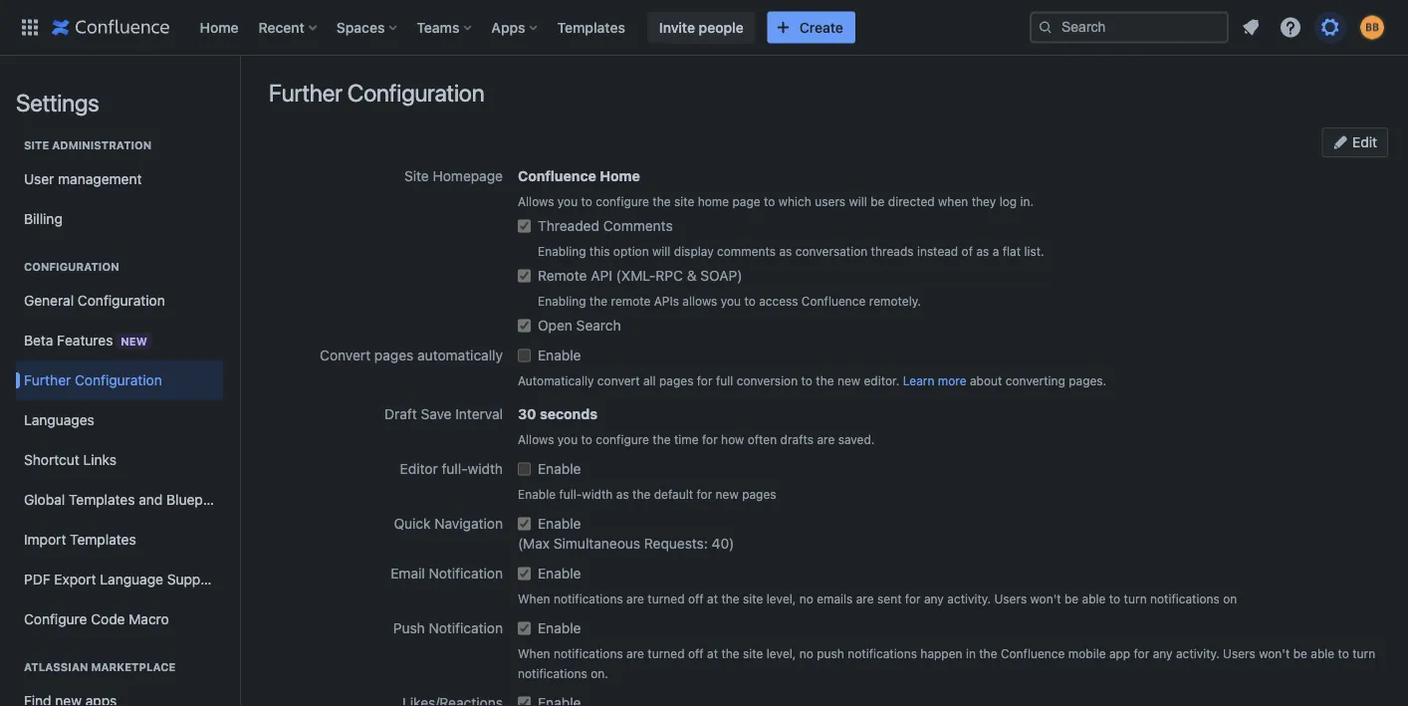 Task type: locate. For each thing, give the bounding box(es) containing it.
1 horizontal spatial further configuration
[[269, 79, 484, 107]]

mobile
[[1068, 646, 1106, 660]]

0 horizontal spatial be
[[871, 194, 885, 208]]

learn
[[903, 373, 935, 387]]

apps button
[[485, 11, 545, 43]]

confluence home allows you to configure the site home page to which users will be directed when they log in.
[[518, 168, 1034, 208]]

0 vertical spatial will
[[849, 194, 867, 208]]

0 vertical spatial won't
[[1030, 592, 1061, 605]]

1 vertical spatial able
[[1311, 646, 1335, 660]]

further down beta
[[24, 372, 71, 388]]

1 vertical spatial won't
[[1259, 646, 1290, 660]]

configure inside 30 seconds allows you to configure the time for how often drafts are saved.
[[596, 432, 649, 446]]

teams button
[[411, 11, 479, 43]]

you inside 30 seconds allows you to configure the time for how often drafts are saved.
[[557, 432, 578, 446]]

0 horizontal spatial further configuration
[[24, 372, 162, 388]]

navigation
[[435, 515, 503, 532]]

further configuration link
[[16, 361, 223, 400]]

learn more link
[[903, 373, 967, 387]]

when inside when notifications are turned off at the site level, no push notifications happen in the confluence mobile app for any activity. users won't be able to turn notifications on.
[[518, 646, 550, 660]]

templates
[[557, 19, 625, 35], [69, 491, 135, 508], [70, 531, 136, 548]]

confluence up the threaded
[[518, 168, 596, 184]]

import templates
[[24, 531, 136, 548]]

1 vertical spatial enabling
[[538, 294, 586, 308]]

site left homepage
[[404, 168, 429, 184]]

1 horizontal spatial new
[[837, 373, 861, 387]]

won't inside when notifications are turned off at the site level, no push notifications happen in the confluence mobile app for any activity. users won't be able to turn notifications on.
[[1259, 646, 1290, 660]]

spaces button
[[330, 11, 405, 43]]

enabling up remote at left
[[538, 244, 586, 258]]

site for site administration
[[24, 139, 49, 152]]

pages right all
[[659, 373, 694, 387]]

site left "emails"
[[743, 592, 763, 605]]

to inside when notifications are turned off at the site level, no push notifications happen in the confluence mobile app for any activity. users won't be able to turn notifications on.
[[1338, 646, 1349, 660]]

no left push
[[799, 646, 813, 660]]

notifications up on.
[[554, 646, 623, 660]]

1 configure from the top
[[596, 194, 649, 208]]

notification down navigation
[[429, 565, 503, 582]]

1 vertical spatial you
[[721, 294, 741, 308]]

atlassian marketplace group
[[16, 639, 223, 706]]

0 vertical spatial turned
[[648, 592, 685, 605]]

able inside when notifications are turned off at the site level, no push notifications happen in the confluence mobile app for any activity. users won't be able to turn notifications on.
[[1311, 646, 1335, 660]]

you up the threaded
[[557, 194, 578, 208]]

as left a
[[976, 244, 989, 258]]

1 vertical spatial further configuration
[[24, 372, 162, 388]]

activity. inside when notifications are turned off at the site level, no push notifications happen in the confluence mobile app for any activity. users won't be able to turn notifications on.
[[1176, 646, 1220, 660]]

quick navigation
[[394, 515, 503, 532]]

pdf export language support
[[24, 571, 219, 588]]

1 horizontal spatial confluence
[[802, 294, 866, 308]]

configure code macro
[[24, 611, 169, 627]]

confluence image
[[52, 15, 170, 39], [52, 15, 170, 39]]

you inside remote api (xml-rpc & soap) enabling the remote apis allows you to access confluence remotely.
[[721, 294, 741, 308]]

search image
[[1038, 19, 1054, 35]]

turned inside when notifications are turned off at the site level, no push notifications happen in the confluence mobile app for any activity. users won't be able to turn notifications on.
[[648, 646, 685, 660]]

home inside the confluence home allows you to configure the site home page to which users will be directed when they log in.
[[600, 168, 640, 184]]

push
[[817, 646, 844, 660]]

no left "emails"
[[799, 592, 813, 605]]

1 horizontal spatial site
[[404, 168, 429, 184]]

1 at from the top
[[707, 592, 718, 605]]

confluence left mobile
[[1001, 646, 1065, 660]]

2 off from the top
[[688, 646, 704, 660]]

for inside 30 seconds allows you to configure the time for how often drafts are saved.
[[702, 432, 718, 446]]

further configuration down spaces "popup button"
[[269, 79, 484, 107]]

1 horizontal spatial won't
[[1259, 646, 1290, 660]]

2 vertical spatial you
[[557, 432, 578, 446]]

0 vertical spatial notification
[[429, 565, 503, 582]]

collapse sidebar image
[[217, 66, 261, 106]]

site
[[674, 194, 694, 208], [743, 592, 763, 605], [743, 646, 763, 660]]

confluence down conversation
[[802, 294, 866, 308]]

full- up simultaneous
[[559, 487, 582, 501]]

1 vertical spatial confluence
[[802, 294, 866, 308]]

0 horizontal spatial any
[[924, 592, 944, 605]]

0 vertical spatial templates
[[557, 19, 625, 35]]

no for push notification
[[799, 646, 813, 660]]

be
[[871, 194, 885, 208], [1065, 592, 1079, 605], [1293, 646, 1307, 660]]

enable
[[538, 347, 581, 363], [538, 461, 581, 477], [518, 487, 556, 501], [538, 515, 581, 532], [538, 565, 581, 582], [538, 620, 581, 636]]

0 vertical spatial width
[[468, 461, 503, 477]]

2 horizontal spatial confluence
[[1001, 646, 1065, 660]]

1 level, from the top
[[767, 592, 796, 605]]

width
[[468, 461, 503, 477], [582, 487, 613, 501]]

configure down convert
[[596, 432, 649, 446]]

1 off from the top
[[688, 592, 704, 605]]

in
[[966, 646, 976, 660]]

1 allows from the top
[[518, 194, 554, 208]]

no inside when notifications are turned off at the site level, no push notifications happen in the confluence mobile app for any activity. users won't be able to turn notifications on.
[[799, 646, 813, 660]]

any right sent
[[924, 592, 944, 605]]

configure inside the confluence home allows you to configure the site home page to which users will be directed when they log in.
[[596, 194, 649, 208]]

1 vertical spatial turn
[[1353, 646, 1376, 660]]

width up simultaneous
[[582, 487, 613, 501]]

further
[[269, 79, 342, 107], [24, 372, 71, 388]]

further right collapse sidebar image
[[269, 79, 342, 107]]

templates for global templates and blueprints
[[69, 491, 135, 508]]

1 horizontal spatial width
[[582, 487, 613, 501]]

for left how at the bottom of page
[[702, 432, 718, 446]]

0 vertical spatial pages
[[374, 347, 414, 363]]

open
[[538, 317, 573, 334]]

notification right push
[[429, 620, 503, 636]]

configuration inside 'link'
[[75, 372, 162, 388]]

off inside when notifications are turned off at the site level, no push notifications happen in the confluence mobile app for any activity. users won't be able to turn notifications on.
[[688, 646, 704, 660]]

allows inside 30 seconds allows you to configure the time for how often drafts are saved.
[[518, 432, 554, 446]]

when notifications are turned off at the site level, no emails are sent for any activity. users won't be able to turn notifications on
[[518, 592, 1237, 605]]

won't
[[1030, 592, 1061, 605], [1259, 646, 1290, 660]]

1 vertical spatial when
[[518, 646, 550, 660]]

as up (max simultaneous requests: 40)
[[616, 487, 629, 501]]

1 vertical spatial be
[[1065, 592, 1079, 605]]

1 vertical spatial home
[[600, 168, 640, 184]]

level, left "emails"
[[767, 592, 796, 605]]

0 vertical spatial any
[[924, 592, 944, 605]]

you inside the confluence home allows you to configure the site home page to which users will be directed when they log in.
[[557, 194, 578, 208]]

width for editor
[[468, 461, 503, 477]]

0 vertical spatial when
[[518, 592, 550, 605]]

templates link
[[551, 11, 631, 43]]

global templates and blueprints link
[[16, 480, 231, 520]]

0 horizontal spatial turn
[[1124, 592, 1147, 605]]

conversion
[[737, 373, 798, 387]]

1 turned from the top
[[648, 592, 685, 605]]

no
[[799, 592, 813, 605], [799, 646, 813, 660]]

full
[[716, 373, 733, 387]]

option
[[613, 244, 649, 258]]

Search field
[[1030, 11, 1229, 43]]

1 notification from the top
[[429, 565, 503, 582]]

users inside when notifications are turned off at the site level, no push notifications happen in the confluence mobile app for any activity. users won't be able to turn notifications on.
[[1223, 646, 1256, 660]]

1 vertical spatial will
[[652, 244, 671, 258]]

0 vertical spatial turn
[[1124, 592, 1147, 605]]

pages right convert
[[374, 347, 414, 363]]

1 vertical spatial level,
[[767, 646, 796, 660]]

the inside remote api (xml-rpc & soap) enabling the remote apis allows you to access confluence remotely.
[[589, 294, 608, 308]]

for inside when notifications are turned off at the site level, no push notifications happen in the confluence mobile app for any activity. users won't be able to turn notifications on.
[[1134, 646, 1150, 660]]

home inside global element
[[200, 19, 239, 35]]

enabling down remote at left
[[538, 294, 586, 308]]

1 no from the top
[[799, 592, 813, 605]]

off
[[688, 592, 704, 605], [688, 646, 704, 660]]

1 horizontal spatial any
[[1153, 646, 1173, 660]]

shortcut links
[[24, 452, 117, 468]]

notifications left the on
[[1150, 592, 1220, 605]]

1 enabling from the top
[[538, 244, 586, 258]]

0 vertical spatial further
[[269, 79, 342, 107]]

configuration up general
[[24, 260, 119, 273]]

templates down 'links'
[[69, 491, 135, 508]]

turn inside when notifications are turned off at the site level, no push notifications happen in the confluence mobile app for any activity. users won't be able to turn notifications on.
[[1353, 646, 1376, 660]]

remote api (xml-rpc & soap) enabling the remote apis allows you to access confluence remotely.
[[538, 267, 921, 308]]

marketplace
[[91, 661, 176, 674]]

you down seconds
[[557, 432, 578, 446]]

templates up pdf export language support 'link'
[[70, 531, 136, 548]]

1 vertical spatial no
[[799, 646, 813, 660]]

1 vertical spatial at
[[707, 646, 718, 660]]

(xml-
[[616, 267, 656, 284]]

invite people
[[659, 19, 744, 35]]

you down soap)
[[721, 294, 741, 308]]

enabling inside remote api (xml-rpc & soap) enabling the remote apis allows you to access confluence remotely.
[[538, 294, 586, 308]]

0 horizontal spatial users
[[994, 592, 1027, 605]]

the inside the confluence home allows you to configure the site home page to which users will be directed when they log in.
[[653, 194, 671, 208]]

allows inside the confluence home allows you to configure the site home page to which users will be directed when they log in.
[[518, 194, 554, 208]]

home up collapse sidebar image
[[200, 19, 239, 35]]

notifications
[[554, 592, 623, 605], [1150, 592, 1220, 605], [554, 646, 623, 660], [848, 646, 917, 660], [518, 666, 587, 680]]

users down the on
[[1223, 646, 1256, 660]]

billing
[[24, 211, 63, 227]]

0 vertical spatial able
[[1082, 592, 1106, 605]]

0 horizontal spatial further
[[24, 372, 71, 388]]

1 vertical spatial off
[[688, 646, 704, 660]]

when for email notification
[[518, 592, 550, 605]]

1 vertical spatial users
[[1223, 646, 1256, 660]]

0 horizontal spatial pages
[[374, 347, 414, 363]]

full- for editor
[[442, 461, 468, 477]]

site homepage
[[404, 168, 503, 184]]

width down interval
[[468, 461, 503, 477]]

settings
[[16, 89, 99, 117]]

0 horizontal spatial will
[[652, 244, 671, 258]]

0 horizontal spatial site
[[24, 139, 49, 152]]

2 level, from the top
[[767, 646, 796, 660]]

pages down often
[[742, 487, 776, 501]]

will up rpc
[[652, 244, 671, 258]]

1 horizontal spatial users
[[1223, 646, 1256, 660]]

site for site homepage
[[404, 168, 429, 184]]

able
[[1082, 592, 1106, 605], [1311, 646, 1335, 660]]

2 vertical spatial confluence
[[1001, 646, 1065, 660]]

0 horizontal spatial full-
[[442, 461, 468, 477]]

None checkbox
[[518, 346, 531, 365], [518, 514, 531, 534], [518, 693, 531, 706], [518, 346, 531, 365], [518, 514, 531, 534], [518, 693, 531, 706]]

any right app
[[1153, 646, 1173, 660]]

1 vertical spatial activity.
[[1176, 646, 1220, 660]]

configuration up the new
[[78, 292, 165, 309]]

activity. up in
[[947, 592, 991, 605]]

0 vertical spatial allows
[[518, 194, 554, 208]]

configuration up languages link
[[75, 372, 162, 388]]

1 when from the top
[[518, 592, 550, 605]]

1 vertical spatial templates
[[69, 491, 135, 508]]

0 vertical spatial further configuration
[[269, 79, 484, 107]]

allows down 30
[[518, 432, 554, 446]]

2 when from the top
[[518, 646, 550, 660]]

about
[[970, 373, 1002, 387]]

home
[[698, 194, 729, 208]]

2 notification from the top
[[429, 620, 503, 636]]

site up user
[[24, 139, 49, 152]]

level, left push
[[767, 646, 796, 660]]

0 vertical spatial at
[[707, 592, 718, 605]]

2 vertical spatial site
[[743, 646, 763, 660]]

0 vertical spatial full-
[[442, 461, 468, 477]]

requests:
[[644, 535, 708, 552]]

notifications left on.
[[518, 666, 587, 680]]

templates for import templates
[[70, 531, 136, 548]]

notification
[[429, 565, 503, 582], [429, 620, 503, 636]]

new left editor.
[[837, 373, 861, 387]]

site left home
[[674, 194, 694, 208]]

banner
[[0, 0, 1408, 56]]

allows up the threaded
[[518, 194, 554, 208]]

access
[[759, 294, 798, 308]]

0 horizontal spatial activity.
[[947, 592, 991, 605]]

configuration down teams
[[347, 79, 484, 107]]

level, inside when notifications are turned off at the site level, no push notifications happen in the confluence mobile app for any activity. users won't be able to turn notifications on.
[[767, 646, 796, 660]]

allows for 30
[[518, 432, 554, 446]]

0 horizontal spatial as
[[616, 487, 629, 501]]

configure for home
[[596, 194, 649, 208]]

0 vertical spatial enabling
[[538, 244, 586, 258]]

directed
[[888, 194, 935, 208]]

configure up comments
[[596, 194, 649, 208]]

0 vertical spatial be
[[871, 194, 885, 208]]

be inside the confluence home allows you to configure the site home page to which users will be directed when they log in.
[[871, 194, 885, 208]]

configure for seconds
[[596, 432, 649, 446]]

1 vertical spatial full-
[[559, 487, 582, 501]]

1 horizontal spatial turn
[[1353, 646, 1376, 660]]

for right sent
[[905, 592, 921, 605]]

threads
[[871, 244, 914, 258]]

shortcut
[[24, 452, 79, 468]]

user management
[[24, 171, 142, 187]]

1 horizontal spatial full-
[[559, 487, 582, 501]]

no for email notification
[[799, 592, 813, 605]]

will right users
[[849, 194, 867, 208]]

site left push
[[743, 646, 763, 660]]

1 vertical spatial notification
[[429, 620, 503, 636]]

full-
[[442, 461, 468, 477], [559, 487, 582, 501]]

0 horizontal spatial confluence
[[518, 168, 596, 184]]

you
[[557, 194, 578, 208], [721, 294, 741, 308], [557, 432, 578, 446]]

2 no from the top
[[799, 646, 813, 660]]

comments
[[717, 244, 776, 258]]

1 horizontal spatial be
[[1065, 592, 1079, 605]]

further configuration
[[269, 79, 484, 107], [24, 372, 162, 388]]

2 enabling from the top
[[538, 294, 586, 308]]

to
[[581, 194, 592, 208], [764, 194, 775, 208], [744, 294, 756, 308], [801, 373, 813, 387], [581, 432, 592, 446], [1109, 592, 1121, 605], [1338, 646, 1349, 660]]

2 horizontal spatial be
[[1293, 646, 1307, 660]]

1 horizontal spatial activity.
[[1176, 646, 1220, 660]]

users up when notifications are turned off at the site level, no push notifications happen in the confluence mobile app for any activity. users won't be able to turn notifications on.
[[994, 592, 1027, 605]]

0 vertical spatial users
[[994, 592, 1027, 605]]

turned for email notification
[[648, 592, 685, 605]]

edit link
[[1322, 127, 1388, 157]]

0 horizontal spatial able
[[1082, 592, 1106, 605]]

further configuration down beta features new
[[24, 372, 162, 388]]

1 horizontal spatial will
[[849, 194, 867, 208]]

help icon image
[[1279, 15, 1303, 39]]

page
[[733, 194, 761, 208]]

1 vertical spatial further
[[24, 372, 71, 388]]

2 vertical spatial be
[[1293, 646, 1307, 660]]

site inside when notifications are turned off at the site level, no push notifications happen in the confluence mobile app for any activity. users won't be able to turn notifications on.
[[743, 646, 763, 660]]

0 vertical spatial you
[[557, 194, 578, 208]]

at for push notification
[[707, 646, 718, 660]]

0 horizontal spatial home
[[200, 19, 239, 35]]

0 vertical spatial site
[[24, 139, 49, 152]]

configure
[[596, 194, 649, 208], [596, 432, 649, 446]]

1 vertical spatial width
[[582, 487, 613, 501]]

how
[[721, 432, 744, 446]]

off for email notification
[[688, 592, 704, 605]]

site inside group
[[24, 139, 49, 152]]

0 vertical spatial home
[[200, 19, 239, 35]]

off for push notification
[[688, 646, 704, 660]]

1 vertical spatial site
[[743, 592, 763, 605]]

conversation
[[795, 244, 868, 258]]

pages
[[374, 347, 414, 363], [659, 373, 694, 387], [742, 487, 776, 501]]

0 vertical spatial no
[[799, 592, 813, 605]]

1 vertical spatial new
[[716, 487, 739, 501]]

templates right the apps popup button
[[557, 19, 625, 35]]

2 configure from the top
[[596, 432, 649, 446]]

None checkbox
[[518, 216, 531, 236], [518, 266, 531, 286], [518, 316, 531, 336], [518, 459, 531, 479], [518, 564, 531, 584], [518, 618, 531, 638], [518, 216, 531, 236], [518, 266, 531, 286], [518, 316, 531, 336], [518, 459, 531, 479], [518, 564, 531, 584], [518, 618, 531, 638]]

for right app
[[1134, 646, 1150, 660]]

full- right the editor
[[442, 461, 468, 477]]

shortcut links link
[[16, 440, 223, 480]]

the inside 30 seconds allows you to configure the time for how often drafts are saved.
[[653, 432, 671, 446]]

1 vertical spatial any
[[1153, 646, 1173, 660]]

1 vertical spatial site
[[404, 168, 429, 184]]

2 allows from the top
[[518, 432, 554, 446]]

any
[[924, 592, 944, 605], [1153, 646, 1173, 660]]

at inside when notifications are turned off at the site level, no push notifications happen in the confluence mobile app for any activity. users won't be able to turn notifications on.
[[707, 646, 718, 660]]

2 vertical spatial templates
[[70, 531, 136, 548]]

language
[[100, 571, 163, 588]]

the
[[653, 194, 671, 208], [589, 294, 608, 308], [816, 373, 834, 387], [653, 432, 671, 446], [632, 487, 651, 501], [721, 592, 740, 605], [721, 646, 740, 660], [979, 646, 997, 660]]

new up 40)
[[716, 487, 739, 501]]

1 horizontal spatial able
[[1311, 646, 1335, 660]]

1 vertical spatial allows
[[518, 432, 554, 446]]

2 at from the top
[[707, 646, 718, 660]]

2 vertical spatial pages
[[742, 487, 776, 501]]

notifications right push
[[848, 646, 917, 660]]

people
[[699, 19, 744, 35]]

2 turned from the top
[[648, 646, 685, 660]]

&
[[687, 267, 697, 284]]

1 horizontal spatial home
[[600, 168, 640, 184]]

instead
[[917, 244, 958, 258]]

as right comments
[[779, 244, 792, 258]]

0 vertical spatial configure
[[596, 194, 649, 208]]

1 horizontal spatial pages
[[659, 373, 694, 387]]

as
[[779, 244, 792, 258], [976, 244, 989, 258], [616, 487, 629, 501]]

you for home
[[557, 194, 578, 208]]

1 horizontal spatial further
[[269, 79, 342, 107]]

0 vertical spatial level,
[[767, 592, 796, 605]]

when
[[518, 592, 550, 605], [518, 646, 550, 660]]

macro
[[129, 611, 169, 627]]

are inside when notifications are turned off at the site level, no push notifications happen in the confluence mobile app for any activity. users won't be able to turn notifications on.
[[626, 646, 644, 660]]

will
[[849, 194, 867, 208], [652, 244, 671, 258]]

home up comments
[[600, 168, 640, 184]]

banner containing home
[[0, 0, 1408, 56]]

0 vertical spatial off
[[688, 592, 704, 605]]

configuration
[[347, 79, 484, 107], [24, 260, 119, 273], [78, 292, 165, 309], [75, 372, 162, 388]]

to inside remote api (xml-rpc & soap) enabling the remote apis allows you to access confluence remotely.
[[744, 294, 756, 308]]

activity. right app
[[1176, 646, 1220, 660]]



Task type: vqa. For each thing, say whether or not it's contained in the screenshot.
the bottommost Width
yes



Task type: describe. For each thing, give the bounding box(es) containing it.
further configuration inside 'link'
[[24, 372, 162, 388]]

turned for push notification
[[648, 646, 685, 660]]

general configuration
[[24, 292, 165, 309]]

seconds
[[540, 406, 598, 422]]

push notification
[[393, 620, 503, 636]]

languages
[[24, 412, 94, 428]]

log
[[1000, 194, 1017, 208]]

apis
[[654, 294, 679, 308]]

1 vertical spatial pages
[[659, 373, 694, 387]]

and
[[139, 491, 163, 508]]

happen
[[921, 646, 963, 660]]

notifications down simultaneous
[[554, 592, 623, 605]]

for left full
[[697, 373, 713, 387]]

0 vertical spatial new
[[837, 373, 861, 387]]

settings icon image
[[1319, 15, 1342, 39]]

confluence inside when notifications are turned off at the site level, no push notifications happen in the confluence mobile app for any activity. users won't be able to turn notifications on.
[[1001, 646, 1065, 660]]

administration
[[52, 139, 152, 152]]

home link
[[194, 11, 245, 43]]

configure code macro link
[[16, 600, 223, 639]]

enable for push notification
[[538, 620, 581, 636]]

invite people button
[[647, 11, 756, 43]]

enabling inside threaded comments enabling this option will display comments as conversation threads instead of as a flat list.
[[538, 244, 586, 258]]

atlassian
[[24, 661, 88, 674]]

general configuration link
[[16, 281, 223, 321]]

quick
[[394, 515, 431, 532]]

30
[[518, 406, 536, 422]]

spaces
[[336, 19, 385, 35]]

convert pages automatically
[[320, 347, 503, 363]]

global element
[[12, 0, 1030, 55]]

remote
[[611, 294, 651, 308]]

recent button
[[253, 11, 324, 43]]

atlassian marketplace
[[24, 661, 176, 674]]

width for enable
[[582, 487, 613, 501]]

small image
[[1333, 134, 1349, 150]]

emails
[[817, 592, 853, 605]]

save
[[421, 406, 452, 422]]

draft save interval element
[[518, 399, 598, 424]]

2 horizontal spatial pages
[[742, 487, 776, 501]]

beta features new
[[24, 332, 147, 348]]

notification for email notification
[[429, 565, 503, 582]]

enable for email notification
[[538, 565, 581, 582]]

draft save interval
[[384, 406, 503, 422]]

(max simultaneous requests: 40)
[[518, 535, 734, 552]]

automatically convert all pages for full conversion to the new editor. learn more about converting pages.
[[518, 373, 1107, 387]]

saved.
[[838, 432, 875, 446]]

any inside when notifications are turned off at the site level, no push notifications happen in the confluence mobile app for any activity. users won't be able to turn notifications on.
[[1153, 646, 1173, 660]]

convert
[[597, 373, 640, 387]]

appswitcher icon image
[[18, 15, 42, 39]]

when
[[938, 194, 968, 208]]

site administration
[[24, 139, 152, 152]]

automatically
[[518, 373, 594, 387]]

email
[[391, 565, 425, 582]]

0 horizontal spatial won't
[[1030, 592, 1061, 605]]

enable for quick navigation
[[538, 515, 581, 532]]

new
[[121, 335, 147, 348]]

confluence inside remote api (xml-rpc & soap) enabling the remote apis allows you to access confluence remotely.
[[802, 294, 866, 308]]

create
[[799, 19, 843, 35]]

level, for push notification
[[767, 646, 796, 660]]

links
[[83, 452, 117, 468]]

when notifications are turned off at the site level, no push notifications happen in the confluence mobile app for any activity. users won't be able to turn notifications on.
[[518, 646, 1376, 680]]

site inside the confluence home allows you to configure the site home page to which users will be directed when they log in.
[[674, 194, 694, 208]]

sent
[[877, 592, 902, 605]]

allows for confluence
[[518, 194, 554, 208]]

site for email notification
[[743, 592, 763, 605]]

confluence inside the confluence home allows you to configure the site home page to which users will be directed when they log in.
[[518, 168, 596, 184]]

automatically
[[417, 347, 503, 363]]

rpc
[[656, 267, 683, 284]]

general
[[24, 292, 74, 309]]

enable for editor full-width
[[538, 461, 581, 477]]

which
[[779, 194, 812, 208]]

on.
[[591, 666, 608, 680]]

support
[[167, 571, 219, 588]]

remote
[[538, 267, 587, 284]]

beta
[[24, 332, 53, 348]]

users
[[815, 194, 846, 208]]

of
[[962, 244, 973, 258]]

remotely.
[[869, 294, 921, 308]]

all
[[643, 373, 656, 387]]

you for seconds
[[557, 432, 578, 446]]

recent
[[259, 19, 305, 35]]

pages.
[[1069, 373, 1107, 387]]

features
[[57, 332, 113, 348]]

soap)
[[700, 267, 742, 284]]

site administration group
[[16, 118, 223, 245]]

notification for push notification
[[429, 620, 503, 636]]

a
[[993, 244, 999, 258]]

api
[[591, 267, 612, 284]]

site for push notification
[[743, 646, 763, 660]]

create button
[[768, 11, 855, 43]]

comments
[[603, 218, 673, 234]]

for right default
[[697, 487, 712, 501]]

billing link
[[16, 199, 223, 239]]

convert
[[320, 347, 371, 363]]

display
[[674, 244, 714, 258]]

be inside when notifications are turned off at the site level, no push notifications happen in the confluence mobile app for any activity. users won't be able to turn notifications on.
[[1293, 646, 1307, 660]]

0 vertical spatial activity.
[[947, 592, 991, 605]]

level, for email notification
[[767, 592, 796, 605]]

converting
[[1006, 373, 1065, 387]]

edit
[[1349, 134, 1377, 150]]

homepage
[[433, 168, 503, 184]]

are inside 30 seconds allows you to configure the time for how often drafts are saved.
[[817, 432, 835, 446]]

editor
[[400, 461, 438, 477]]

search
[[576, 317, 621, 334]]

management
[[58, 171, 142, 187]]

enable for convert pages automatically
[[538, 347, 581, 363]]

push
[[393, 620, 425, 636]]

code
[[91, 611, 125, 627]]

threaded
[[538, 218, 599, 234]]

open search
[[538, 317, 621, 334]]

will inside threaded comments enabling this option will display comments as conversation threads instead of as a flat list.
[[652, 244, 671, 258]]

notification icon image
[[1239, 15, 1263, 39]]

user
[[24, 171, 54, 187]]

to inside 30 seconds allows you to configure the time for how often drafts are saved.
[[581, 432, 592, 446]]

drafts
[[780, 432, 814, 446]]

blueprints
[[166, 491, 231, 508]]

editor.
[[864, 373, 900, 387]]

0 horizontal spatial new
[[716, 487, 739, 501]]

full- for enable
[[559, 487, 582, 501]]

templates inside global element
[[557, 19, 625, 35]]

1 horizontal spatial as
[[779, 244, 792, 258]]

will inside the confluence home allows you to configure the site home page to which users will be directed when they log in.
[[849, 194, 867, 208]]

simultaneous
[[554, 535, 640, 552]]

at for email notification
[[707, 592, 718, 605]]

further inside further configuration 'link'
[[24, 372, 71, 388]]

configuration group
[[16, 239, 231, 645]]

2 horizontal spatial as
[[976, 244, 989, 258]]

import
[[24, 531, 66, 548]]

pdf
[[24, 571, 50, 588]]

when for push notification
[[518, 646, 550, 660]]



